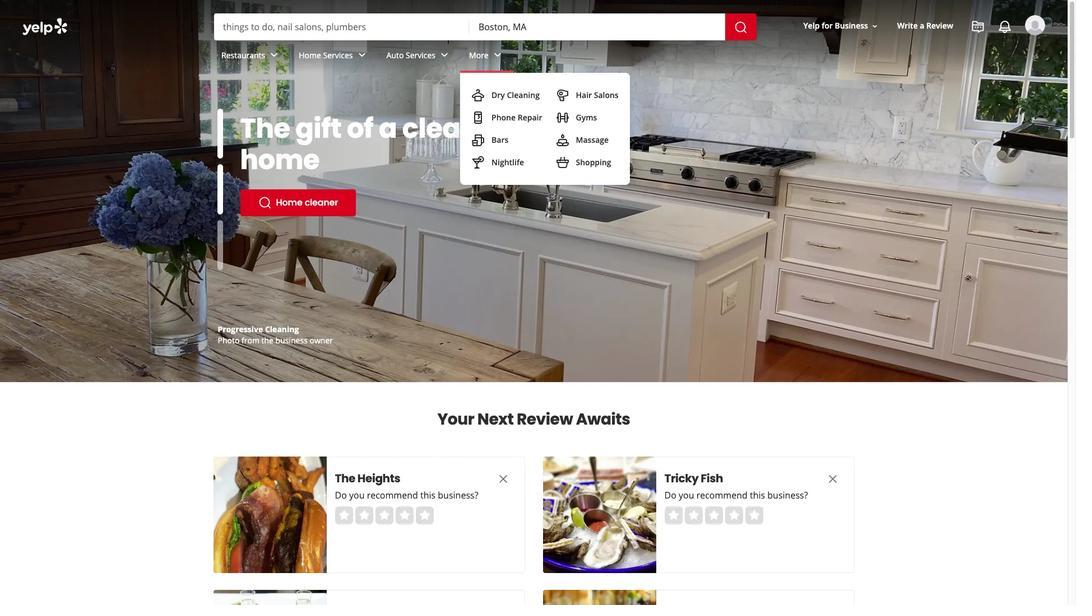 Task type: locate. For each thing, give the bounding box(es) containing it.
electric
[[385, 324, 414, 335]]

the heights link
[[335, 471, 475, 487]]

0 vertical spatial review
[[927, 20, 954, 31]]

cleaner
[[305, 196, 338, 209]]

do you recommend this business? for tricky fish
[[665, 490, 809, 502]]

cleaning inside progressive cleaning photo from the business owner
[[265, 324, 299, 335]]

business? for fish
[[768, 490, 809, 502]]

owner inside onestop pro plumbing, heating, cooling & electric photo from the business owner
[[310, 335, 333, 346]]

1 vertical spatial a
[[379, 110, 397, 148]]

0 vertical spatial a
[[921, 20, 925, 31]]

auto services link
[[378, 40, 461, 73]]

24 search v2 image
[[258, 196, 272, 210]]

0 horizontal spatial business?
[[438, 490, 479, 502]]

menu
[[461, 73, 630, 185]]

onestop pro plumbing, heating, cooling & electric photo from the business owner
[[218, 324, 414, 346]]

you
[[349, 490, 365, 502], [679, 490, 695, 502]]

onestop pro plumbing, heating, cooling & electric link
[[218, 324, 414, 335]]

0 horizontal spatial a
[[379, 110, 397, 148]]

recommend down fish
[[697, 490, 748, 502]]

the inside the gift of a clean home
[[240, 110, 290, 148]]

1 services from the left
[[323, 50, 353, 60]]

1 this from the left
[[421, 490, 436, 502]]

home cleaner link
[[240, 190, 356, 217]]

24 chevron down v2 image inside 'auto services' link
[[438, 48, 452, 62]]

1 horizontal spatial rating element
[[665, 507, 764, 525]]

more link
[[461, 40, 514, 73]]

review inside write a review "link"
[[927, 20, 954, 31]]

0 vertical spatial home
[[299, 50, 321, 60]]

2 dismiss card image from the left
[[827, 473, 840, 486]]

None search field
[[214, 13, 760, 40]]

None radio
[[376, 507, 393, 525], [685, 507, 703, 525], [705, 507, 723, 525], [726, 507, 744, 525], [376, 507, 393, 525], [685, 507, 703, 525], [705, 507, 723, 525], [726, 507, 744, 525]]

home
[[299, 50, 321, 60], [276, 196, 303, 209]]

1 horizontal spatial this
[[751, 490, 766, 502]]

this
[[421, 490, 436, 502], [751, 490, 766, 502]]

1 do from the left
[[335, 490, 347, 502]]

1 horizontal spatial you
[[679, 490, 695, 502]]

0 horizontal spatial services
[[323, 50, 353, 60]]

nightlife link
[[467, 151, 547, 174]]

none field "near"
[[479, 21, 717, 33]]

awaits
[[577, 409, 631, 431]]

0 horizontal spatial (no rating) image
[[335, 507, 434, 525]]

tricky
[[665, 471, 699, 487]]

you down the heights
[[349, 490, 365, 502]]

1 none field from the left
[[223, 21, 461, 33]]

this down tricky fish link
[[751, 490, 766, 502]]

write a review link
[[894, 16, 959, 36]]

shopping
[[576, 157, 612, 168]]

24 bars v2 image
[[472, 134, 485, 147]]

a
[[921, 20, 925, 31], [379, 110, 397, 148]]

photo of tricky fish image
[[543, 457, 657, 574]]

photo of hugo's invitados image
[[543, 591, 657, 606]]

1 vertical spatial select slide image
[[217, 165, 223, 215]]

the
[[340, 110, 385, 148], [262, 335, 274, 346], [262, 335, 274, 346]]

24 chevron down v2 image
[[355, 48, 369, 62], [438, 48, 452, 62]]

yelp for business
[[804, 20, 869, 31]]

1 horizontal spatial the
[[335, 471, 356, 487]]

dismiss card image
[[497, 473, 510, 486], [827, 473, 840, 486]]

the inside onestop pro plumbing, heating, cooling & electric photo from the business owner
[[262, 335, 274, 346]]

(no rating) image down heights
[[335, 507, 434, 525]]

24 shopping v2 image
[[556, 156, 570, 169]]

up
[[299, 110, 335, 148]]

None search field
[[0, 0, 1069, 185]]

select slide image left dial
[[217, 109, 223, 159]]

1 horizontal spatial dismiss card image
[[827, 473, 840, 486]]

services
[[323, 50, 353, 60], [406, 50, 436, 60]]

1 recommend from the left
[[367, 490, 418, 502]]

home services
[[299, 50, 353, 60]]

do
[[335, 490, 347, 502], [665, 490, 677, 502]]

photo
[[218, 335, 240, 346], [218, 335, 240, 346]]

auto services
[[387, 50, 436, 60]]

home cleaner
[[276, 196, 338, 209]]

do down the heights
[[335, 490, 347, 502]]

2 (no rating) image from the left
[[665, 507, 764, 525]]

a right of
[[379, 110, 397, 148]]

pro
[[254, 324, 267, 335]]

24 chevron down v2 image left auto
[[355, 48, 369, 62]]

0 horizontal spatial review
[[517, 409, 573, 431]]

24 chevron down v2 image inside the home services link
[[355, 48, 369, 62]]

menu inside business categories element
[[461, 73, 630, 185]]

1 vertical spatial cleaning
[[265, 324, 299, 335]]

2 none field from the left
[[479, 21, 717, 33]]

2 select slide image from the top
[[217, 165, 223, 215]]

the for the gift of a clean home
[[240, 110, 290, 148]]

services down "find" field
[[323, 50, 353, 60]]

the left heights
[[335, 471, 356, 487]]

1 horizontal spatial services
[[406, 50, 436, 60]]

1 horizontal spatial 24 chevron down v2 image
[[491, 48, 505, 62]]

24 gyms v2 image
[[556, 111, 570, 125]]

0 horizontal spatial recommend
[[367, 490, 418, 502]]

0 horizontal spatial cleaning
[[265, 324, 299, 335]]

do you recommend this business? down the heights "link" in the bottom of the page
[[335, 490, 479, 502]]

2 you from the left
[[679, 490, 695, 502]]

hvac
[[276, 165, 302, 178]]

for
[[822, 20, 833, 31]]

1 vertical spatial review
[[517, 409, 573, 431]]

fish
[[701, 471, 724, 487]]

rating element
[[335, 507, 434, 525], [665, 507, 764, 525]]

1 horizontal spatial (no rating) image
[[665, 507, 764, 525]]

hair
[[576, 90, 592, 100]]

your next review awaits
[[438, 409, 631, 431]]

none field "find"
[[223, 21, 461, 33]]

1 horizontal spatial a
[[921, 20, 925, 31]]

heating,
[[310, 324, 344, 335]]

do you recommend this business? down tricky fish link
[[665, 490, 809, 502]]

phone repair link
[[467, 107, 547, 129]]

0 vertical spatial cleaning
[[507, 90, 540, 100]]

the
[[240, 110, 290, 148], [335, 471, 356, 487]]

(no rating) image
[[335, 507, 434, 525], [665, 507, 764, 525]]

do down tricky
[[665, 490, 677, 502]]

dismiss card image for the heights
[[497, 473, 510, 486]]

0 horizontal spatial do you recommend this business?
[[335, 490, 479, 502]]

the heights
[[335, 471, 401, 487]]

from inside progressive cleaning photo from the business owner
[[242, 335, 260, 346]]

home down "find" field
[[299, 50, 321, 60]]

from inside onestop pro plumbing, heating, cooling & electric photo from the business owner
[[242, 335, 260, 346]]

1 horizontal spatial cleaning
[[507, 90, 540, 100]]

0 vertical spatial select slide image
[[217, 109, 223, 159]]

business
[[276, 335, 308, 346], [276, 335, 308, 346]]

select slide image
[[217, 109, 223, 159], [217, 165, 223, 215]]

2 24 chevron down v2 image from the left
[[491, 48, 505, 62]]

recommend down the heights "link" in the bottom of the page
[[367, 490, 418, 502]]

1 do you recommend this business? from the left
[[335, 490, 479, 502]]

home right 24 search v2 icon
[[276, 196, 303, 209]]

review for next
[[517, 409, 573, 431]]

salons
[[594, 90, 619, 100]]

home services link
[[290, 40, 378, 73]]

home inside business categories element
[[299, 50, 321, 60]]

a right write
[[921, 20, 925, 31]]

0 horizontal spatial none field
[[223, 21, 461, 33]]

business? down tricky fish link
[[768, 490, 809, 502]]

2 business? from the left
[[768, 490, 809, 502]]

24 chevron down v2 image for home services
[[355, 48, 369, 62]]

rating element down heights
[[335, 507, 434, 525]]

cleaning for dry
[[507, 90, 540, 100]]

(no rating) image down fish
[[665, 507, 764, 525]]

rating element for heights
[[335, 507, 434, 525]]

1 horizontal spatial do
[[665, 490, 677, 502]]

24 chevron down v2 image right more
[[491, 48, 505, 62]]

1 business? from the left
[[438, 490, 479, 502]]

review
[[927, 20, 954, 31], [517, 409, 573, 431]]

24 chevron down v2 image inside restaurants link
[[268, 48, 281, 62]]

1 horizontal spatial review
[[927, 20, 954, 31]]

24 chevron down v2 image for auto services
[[438, 48, 452, 62]]

recommend
[[367, 490, 418, 502], [697, 490, 748, 502]]

2 recommend from the left
[[697, 490, 748, 502]]

dial up the comfort
[[240, 110, 500, 148]]

1 vertical spatial the
[[335, 471, 356, 487]]

24 happy hour v2 image
[[472, 156, 485, 169]]

select slide image left 24 search v2 icon
[[217, 165, 223, 215]]

1 select slide image from the top
[[217, 109, 223, 159]]

1 rating element from the left
[[335, 507, 434, 525]]

gyms
[[576, 112, 598, 123]]

dry cleaning link
[[467, 84, 547, 107]]

2 services from the left
[[406, 50, 436, 60]]

yelp for business button
[[800, 16, 885, 36]]

None radio
[[335, 507, 353, 525], [355, 507, 373, 525], [396, 507, 414, 525], [416, 507, 434, 525], [665, 507, 683, 525], [746, 507, 764, 525], [335, 507, 353, 525], [355, 507, 373, 525], [396, 507, 414, 525], [416, 507, 434, 525], [665, 507, 683, 525], [746, 507, 764, 525]]

services right auto
[[406, 50, 436, 60]]

rating element down fish
[[665, 507, 764, 525]]

business?
[[438, 490, 479, 502], [768, 490, 809, 502]]

1 horizontal spatial 24 chevron down v2 image
[[438, 48, 452, 62]]

0 horizontal spatial this
[[421, 490, 436, 502]]

review right write
[[927, 20, 954, 31]]

the gift of a clean home
[[240, 110, 479, 179]]

1 horizontal spatial business?
[[768, 490, 809, 502]]

bars link
[[467, 129, 547, 151]]

a inside the gift of a clean home
[[379, 110, 397, 148]]

1 24 chevron down v2 image from the left
[[268, 48, 281, 62]]

1 horizontal spatial do you recommend this business?
[[665, 490, 809, 502]]

brad k. image
[[1026, 15, 1046, 35]]

24 chevron down v2 image right restaurants
[[268, 48, 281, 62]]

0 vertical spatial the
[[240, 110, 290, 148]]

0 horizontal spatial you
[[349, 490, 365, 502]]

None field
[[223, 21, 461, 33], [479, 21, 717, 33]]

this for tricky fish
[[751, 490, 766, 502]]

the up 24 search v2 image
[[240, 110, 290, 148]]

a inside "link"
[[921, 20, 925, 31]]

2 24 chevron down v2 image from the left
[[438, 48, 452, 62]]

Find text field
[[223, 21, 461, 33]]

explore banner section banner
[[0, 0, 1069, 383]]

cooling
[[346, 324, 375, 335]]

review right next
[[517, 409, 573, 431]]

0 horizontal spatial 24 chevron down v2 image
[[268, 48, 281, 62]]

cleaning
[[507, 90, 540, 100], [265, 324, 299, 335]]

24 chevron down v2 image right the auto services on the left
[[438, 48, 452, 62]]

business? down the heights "link" in the bottom of the page
[[438, 490, 479, 502]]

do you recommend this business? for the heights
[[335, 490, 479, 502]]

phone repair
[[492, 112, 543, 123]]

comfort
[[391, 110, 500, 148]]

tricky fish link
[[665, 471, 805, 487]]

menu containing dry cleaning
[[461, 73, 630, 185]]

yelp
[[804, 20, 820, 31]]

1 (no rating) image from the left
[[335, 507, 434, 525]]

owner
[[310, 335, 333, 346], [310, 335, 333, 346]]

hair salons
[[576, 90, 619, 100]]

0 horizontal spatial dismiss card image
[[497, 473, 510, 486]]

gift
[[296, 110, 342, 148]]

home
[[240, 141, 320, 179]]

24 chevron down v2 image
[[268, 48, 281, 62], [491, 48, 505, 62]]

more
[[470, 50, 489, 60]]

0 horizontal spatial the
[[240, 110, 290, 148]]

from
[[242, 335, 260, 346], [242, 335, 260, 346]]

24 chevron down v2 image inside more link
[[491, 48, 505, 62]]

auto
[[387, 50, 404, 60]]

cleaning inside dry cleaning link
[[507, 90, 540, 100]]

1 horizontal spatial recommend
[[697, 490, 748, 502]]

2 rating element from the left
[[665, 507, 764, 525]]

1 dismiss card image from the left
[[497, 473, 510, 486]]

phone
[[492, 112, 516, 123]]

0 horizontal spatial 24 chevron down v2 image
[[355, 48, 369, 62]]

2 do you recommend this business? from the left
[[665, 490, 809, 502]]

24 massage v2 image
[[556, 134, 570, 147]]

2 do from the left
[[665, 490, 677, 502]]

photo of the heights image
[[213, 457, 327, 574]]

1 vertical spatial home
[[276, 196, 303, 209]]

business categories element
[[213, 40, 1046, 185]]

1 horizontal spatial none field
[[479, 21, 717, 33]]

0 horizontal spatial do
[[335, 490, 347, 502]]

2 this from the left
[[751, 490, 766, 502]]

you for the
[[349, 490, 365, 502]]

do you recommend this business?
[[335, 490, 479, 502], [665, 490, 809, 502]]

1 24 chevron down v2 image from the left
[[355, 48, 369, 62]]

1 you from the left
[[349, 490, 365, 502]]

this down the heights "link" in the bottom of the page
[[421, 490, 436, 502]]

you down tricky
[[679, 490, 695, 502]]

0 horizontal spatial rating element
[[335, 507, 434, 525]]

of
[[347, 110, 374, 148]]

progressive cleaning link
[[218, 324, 299, 335]]



Task type: vqa. For each thing, say whether or not it's contained in the screenshot.
More link
yes



Task type: describe. For each thing, give the bounding box(es) containing it.
dial
[[240, 110, 293, 148]]

&
[[377, 324, 383, 335]]

next
[[478, 409, 514, 431]]

recommend for tricky fish
[[697, 490, 748, 502]]

services for auto services
[[406, 50, 436, 60]]

gyms link
[[552, 107, 624, 129]]

projects image
[[972, 20, 986, 34]]

rating element for fish
[[665, 507, 764, 525]]

photo inside progressive cleaning photo from the business owner
[[218, 335, 240, 346]]

onestop
[[218, 324, 252, 335]]

business? for heights
[[438, 490, 479, 502]]

(no rating) image for heights
[[335, 507, 434, 525]]

home for home cleaner
[[276, 196, 303, 209]]

none search field containing yelp for business
[[0, 0, 1069, 185]]

bars
[[492, 135, 509, 145]]

you for tricky
[[679, 490, 695, 502]]

24 chevron down v2 image for more
[[491, 48, 505, 62]]

the inside progressive cleaning photo from the business owner
[[262, 335, 274, 346]]

24 chevron down v2 image for restaurants
[[268, 48, 281, 62]]

hair salons link
[[552, 84, 624, 107]]

restaurants link
[[213, 40, 290, 73]]

24 dry cleaning v2 image
[[472, 89, 485, 102]]

owner inside progressive cleaning photo from the business owner
[[310, 335, 333, 346]]

do for the heights
[[335, 490, 347, 502]]

dry cleaning
[[492, 90, 540, 100]]

tricky fish
[[665, 471, 724, 487]]

shopping link
[[552, 151, 624, 174]]

heights
[[358, 471, 401, 487]]

write a review
[[898, 20, 954, 31]]

progressive cleaning photo from the business owner
[[218, 324, 333, 346]]

24 salon v2 image
[[556, 89, 570, 102]]

none search field inside search box
[[214, 13, 760, 40]]

business
[[836, 20, 869, 31]]

repair
[[518, 112, 543, 123]]

your
[[438, 409, 475, 431]]

photo inside onestop pro plumbing, heating, cooling & electric photo from the business owner
[[218, 335, 240, 346]]

recommend for the heights
[[367, 490, 418, 502]]

business inside progressive cleaning photo from the business owner
[[276, 335, 308, 346]]

search image
[[735, 21, 748, 34]]

hvac link
[[240, 158, 320, 185]]

massage link
[[552, 129, 624, 151]]

plumbing,
[[269, 324, 308, 335]]

write
[[898, 20, 919, 31]]

business inside onestop pro plumbing, heating, cooling & electric photo from the business owner
[[276, 335, 308, 346]]

massage
[[576, 135, 609, 145]]

review for a
[[927, 20, 954, 31]]

the for the heights
[[335, 471, 356, 487]]

nightlife
[[492, 157, 525, 168]]

24 search v2 image
[[258, 165, 272, 178]]

services for home services
[[323, 50, 353, 60]]

clean
[[403, 110, 479, 148]]

this for the heights
[[421, 490, 436, 502]]

Near text field
[[479, 21, 717, 33]]

24 phone repair v2 image
[[472, 111, 485, 125]]

progressive
[[218, 324, 263, 335]]

notifications image
[[999, 20, 1012, 34]]

(no rating) image for fish
[[665, 507, 764, 525]]

restaurants
[[222, 50, 265, 60]]

photo of truluck's ocean's finest seafood & crab image
[[213, 591, 327, 606]]

dismiss card image for tricky fish
[[827, 473, 840, 486]]

dry
[[492, 90, 505, 100]]

16 chevron down v2 image
[[871, 22, 880, 31]]

do for tricky fish
[[665, 490, 677, 502]]

cleaning for progressive
[[265, 324, 299, 335]]

user actions element
[[795, 14, 1062, 83]]

home for home services
[[299, 50, 321, 60]]



